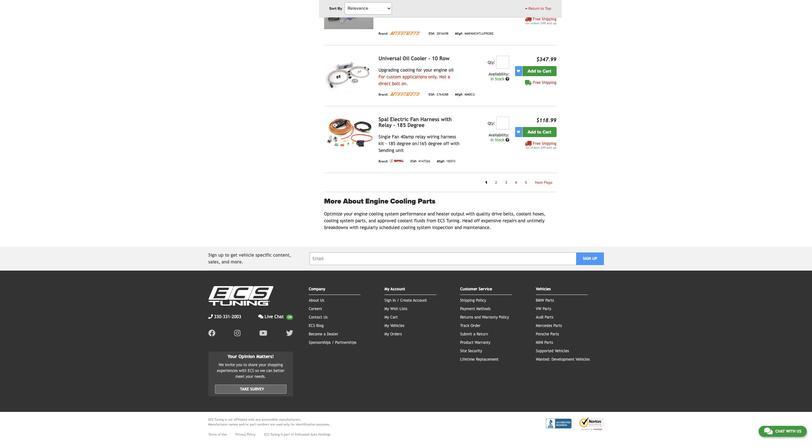 Task type: vqa. For each thing, say whether or not it's contained in the screenshot.
Sign In / Create Account
yes



Task type: describe. For each thing, give the bounding box(es) containing it.
system up es#: 2816698
[[426, 10, 440, 15]]

optimize your engine cooling system performance and heater output with quality drive belts, coolant hoses, cooling system parts, and approved coolant fluids from ecs tuning. head off expensive repairs and untimely breakdowns with regularly scheduled cooling system inspection and maintenance.
[[324, 211, 546, 230]]

security
[[468, 349, 482, 353]]

1 vertical spatial part
[[284, 433, 290, 436]]

1 in stock from the top
[[491, 13, 505, 18]]

better
[[274, 369, 285, 373]]

sign for sign up
[[583, 256, 591, 261]]

1 horizontal spatial account
[[413, 298, 427, 303]]

spal
[[379, 116, 389, 122]]

1
[[485, 180, 487, 185]]

more.
[[231, 259, 243, 265]]

us for about us
[[320, 298, 324, 303]]

sign in / create account link
[[384, 298, 427, 303]]

my for my orders
[[384, 332, 389, 337]]

cart down wish
[[390, 315, 398, 320]]

1 degree from the left
[[397, 141, 411, 146]]

belts,
[[503, 211, 515, 217]]

more about engine cooling parts
[[324, 197, 435, 205]]

we
[[219, 363, 224, 367]]

payment methods link
[[460, 307, 491, 311]]

availability: for $347.99
[[489, 72, 509, 76]]

your right the tune
[[399, 10, 408, 15]]

stock for $118.99
[[495, 138, 504, 142]]

free shipping
[[533, 80, 556, 85]]

ecs inside we invite you to share your shopping experiences with ecs so we can better meet your needs.
[[248, 369, 254, 373]]

live
[[265, 314, 273, 319]]

1 brand: from the top
[[379, 32, 388, 35]]

mfg#: for universal oil cooler - 10 row
[[455, 93, 463, 96]]

0 vertical spatial coolant
[[516, 211, 531, 217]]

stock for $347.99
[[495, 77, 504, 81]]

mfg#: 185fh
[[437, 160, 455, 163]]

and up from
[[428, 211, 435, 217]]

mfg#: mmfancntluprobe
[[455, 32, 494, 35]]

vehicles right development
[[576, 357, 590, 362]]

order
[[471, 324, 481, 328]]

applications
[[402, 74, 427, 79]]

become a dealer link
[[309, 332, 338, 337]]

paginated product list navigation navigation
[[324, 178, 556, 187]]

row
[[439, 55, 450, 61]]

engine inside upgrading cooling for your engine oil for custom applications only. not a direct bolt on.
[[434, 67, 447, 73]]

mishimoto - corporate logo image for upgrading cooling for your engine oil
[[390, 92, 422, 96]]

1 orders from the top
[[530, 21, 540, 25]]

phone image
[[208, 314, 213, 319]]

2 $49 from the top
[[541, 146, 546, 149]]

terms of use link
[[208, 432, 227, 437]]

system up breakdowns
[[340, 218, 354, 223]]

0 vertical spatial account
[[390, 287, 405, 291]]

sponsorships
[[309, 340, 331, 345]]

es#: for -
[[429, 93, 435, 96]]

single fan 40amp relay wiring harness kit - 185 degree on/165 degree off with sending unit
[[379, 134, 459, 153]]

comments image
[[764, 427, 773, 435]]

take survey
[[240, 387, 264, 392]]

system down fluids
[[417, 225, 431, 230]]

1 stock from the top
[[495, 13, 504, 18]]

wish
[[390, 307, 398, 311]]

with inside ecs tuning is not affiliated with any automobile manufacturers. manufacturer names and/or part numbers are used only for identification purposes.
[[248, 418, 255, 421]]

shipping up "payment"
[[460, 298, 475, 303]]

tuning for part
[[270, 433, 280, 436]]

2 horizontal spatial -
[[428, 55, 430, 61]]

heater
[[436, 211, 450, 217]]

ecs for ecs tuning is part of enthusiast auto holdings
[[264, 433, 269, 436]]

2 on from the top
[[526, 146, 529, 149]]

es#: 2816698
[[429, 32, 448, 35]]

supported vehicles
[[536, 349, 569, 353]]

1 free from the top
[[533, 17, 541, 21]]

comments image
[[258, 314, 263, 319]]

cooling down optimize
[[324, 218, 339, 223]]

3
[[505, 180, 507, 185]]

survey
[[250, 387, 264, 392]]

vehicles up bmw parts link
[[536, 287, 551, 291]]

manufacturer
[[208, 423, 228, 426]]

your
[[228, 354, 237, 359]]

wanted:
[[536, 357, 550, 362]]

mm0cu
[[465, 93, 475, 96]]

off inside "single fan 40amp relay wiring harness kit - 185 degree on/165 degree off with sending unit"
[[443, 141, 449, 146]]

bolt
[[392, 81, 400, 86]]

shipping down top
[[542, 17, 556, 21]]

in for 1st question circle image from the bottom of the page
[[491, 77, 494, 81]]

partnerships
[[335, 340, 357, 345]]

question circle image
[[505, 138, 509, 142]]

on/165
[[412, 141, 427, 146]]

custom
[[386, 74, 401, 79]]

0 horizontal spatial about
[[309, 298, 319, 303]]

is for part
[[281, 433, 283, 436]]

get
[[231, 253, 237, 258]]

shipping down $118.99
[[542, 141, 556, 146]]

to inside we invite you to share your shopping experiences with ecs so we can better meet your needs.
[[243, 363, 247, 367]]

brand: for universal
[[379, 93, 388, 96]]

- inside spal electric fan harness with relay - 185 degree
[[393, 122, 395, 128]]

in stock for $347.99
[[491, 77, 505, 81]]

engine inside optimize your engine cooling system performance and heater output with quality drive belts, coolant hoses, cooling system parts, and approved coolant fluids from ecs tuning. head off expensive repairs and untimely breakdowns with regularly scheduled cooling system inspection and maintenance.
[[354, 211, 368, 217]]

payment
[[460, 307, 475, 311]]

sign for sign up to get vehicle specific content, sales, and more.
[[208, 253, 217, 258]]

scheduled
[[379, 225, 400, 230]]

used
[[276, 423, 283, 426]]

you
[[236, 363, 242, 367]]

parts for mercedes parts
[[553, 324, 562, 328]]

dealer
[[327, 332, 338, 337]]

parts for vw parts
[[543, 307, 551, 311]]

2 horizontal spatial policy
[[499, 315, 509, 320]]

become a dealer
[[309, 332, 338, 337]]

product warranty
[[460, 340, 490, 345]]

parts,
[[355, 218, 367, 223]]

next
[[535, 180, 543, 185]]

is for not
[[225, 418, 227, 421]]

my orders
[[384, 332, 402, 337]]

0 vertical spatial chat
[[274, 314, 284, 319]]

replacement
[[476, 357, 499, 362]]

breakdowns
[[324, 225, 348, 230]]

spal - corporate logo image
[[390, 159, 404, 163]]

add to cart button for $118.99
[[522, 127, 556, 137]]

only.
[[428, 74, 438, 79]]

1 add to cart from the top
[[528, 5, 551, 10]]

only
[[284, 423, 290, 426]]

cooling inside upgrading cooling for your engine oil for custom applications only. not a direct bolt on.
[[400, 67, 415, 73]]

part inside ecs tuning is not affiliated with any automobile manufacturers. manufacturer names and/or part numbers are used only for identification purposes.
[[250, 423, 256, 426]]

my cart link
[[384, 315, 398, 320]]

upgrading
[[379, 67, 399, 73]]

unit
[[396, 148, 404, 153]]

on.
[[401, 81, 408, 86]]

my wish lists
[[384, 307, 407, 311]]

create
[[400, 298, 412, 303]]

policy for privacy policy
[[247, 433, 255, 436]]

cooling down fluids
[[401, 225, 416, 230]]

in for first question circle image from the top
[[491, 13, 494, 18]]

off inside optimize your engine cooling system performance and heater output with quality drive belts, coolant hoses, cooling system parts, and approved coolant fluids from ecs tuning. head off expensive repairs and untimely breakdowns with regularly scheduled cooling system inspection and maintenance.
[[474, 218, 480, 223]]

shipping down "$347.99" on the top
[[542, 80, 556, 85]]

mini
[[536, 340, 543, 345]]

parts up performance
[[418, 197, 435, 205]]

10
[[432, 55, 438, 61]]

returns
[[460, 315, 473, 320]]

vehicles up orders
[[390, 324, 404, 328]]

ecs tuning is not affiliated with any automobile manufacturers. manufacturer names and/or part numbers are used only for identification purposes.
[[208, 418, 330, 426]]

submit a return link
[[460, 332, 488, 337]]

tuning.
[[446, 218, 461, 223]]

1 vertical spatial return
[[477, 332, 488, 337]]

relay
[[379, 122, 392, 128]]

parts for porsche parts
[[550, 332, 559, 337]]

ecs tuning image
[[208, 286, 273, 306]]

enthusiast auto holdings link
[[295, 432, 330, 437]]

cooler
[[411, 55, 427, 61]]

1 vertical spatial /
[[332, 340, 334, 345]]

and up order
[[474, 315, 481, 320]]

and down tuning.
[[454, 225, 462, 230]]

2 link
[[491, 178, 501, 187]]

instagram logo image
[[234, 330, 240, 337]]

facebook logo image
[[208, 330, 215, 337]]

a for customer service
[[473, 332, 475, 337]]

terms
[[208, 433, 217, 436]]

take
[[240, 387, 249, 392]]

5
[[525, 180, 527, 185]]

cart right the caret up icon
[[542, 5, 551, 10]]

chat with us link
[[759, 426, 807, 437]]

es#4147266 - 185fh - spal electric fan harness with relay - 185 degree  - single fan 40amp relay wiring harness kit - 185 degree on/165 degree off with sending unit - spal - audi bmw mini image
[[324, 117, 373, 154]]

add to cart button for $347.99
[[522, 66, 556, 76]]

4
[[515, 180, 517, 185]]

audi parts
[[536, 315, 553, 320]]

availability: for $118.99
[[489, 133, 509, 137]]

careers
[[309, 307, 322, 311]]

185 inside "single fan 40amp relay wiring harness kit - 185 degree on/165 degree off with sending unit"
[[388, 141, 395, 146]]

track order
[[460, 324, 481, 328]]

from
[[427, 218, 436, 223]]

es#2764288 - mm0cu - universal oil cooler - 10 row - upgrading cooling for your engine oil - mishimoto - audi bmw volkswagen mini image
[[324, 56, 373, 93]]

expensive
[[481, 218, 501, 223]]

lifetime replacement
[[460, 357, 499, 362]]

use
[[222, 433, 227, 436]]

2 free from the top
[[533, 80, 541, 85]]

es#: for harness
[[411, 160, 417, 163]]

330-331-2003
[[214, 314, 241, 319]]

mfg#: for spal electric fan harness with relay - 185 degree
[[437, 160, 445, 163]]

purposes.
[[316, 423, 330, 426]]

kit
[[379, 141, 384, 146]]

cart down $118.99
[[542, 129, 551, 135]]

ecs blog link
[[309, 324, 324, 328]]

youtube logo image
[[259, 330, 267, 337]]



Task type: locate. For each thing, give the bounding box(es) containing it.
tuning inside ecs tuning is not affiliated with any automobile manufacturers. manufacturer names and/or part numbers are used only for identification purposes.
[[214, 418, 224, 421]]

0 vertical spatial warranty
[[482, 315, 498, 320]]

shipping
[[542, 17, 556, 21], [542, 80, 556, 85], [542, 141, 556, 146], [460, 298, 475, 303]]

a inside upgrading cooling for your engine oil for custom applications only. not a direct bolt on.
[[448, 74, 450, 79]]

sign inside button
[[583, 256, 591, 261]]

with up meet
[[239, 369, 247, 373]]

a right submit
[[473, 332, 475, 337]]

fan inside "single fan 40amp relay wiring harness kit - 185 degree on/165 degree off with sending unit"
[[392, 134, 399, 139]]

degree down wiring
[[428, 141, 442, 146]]

2 degree from the left
[[428, 141, 442, 146]]

and up regularly
[[369, 218, 376, 223]]

qty: for spal electric fan harness with relay - 185 degree
[[488, 121, 495, 126]]

0 horizontal spatial chat
[[274, 314, 284, 319]]

cart
[[542, 5, 551, 10], [542, 68, 551, 74], [542, 129, 551, 135], [390, 315, 398, 320]]

2 availability: from the top
[[489, 133, 509, 137]]

stock
[[495, 13, 504, 18], [495, 77, 504, 81], [495, 138, 504, 142]]

1 vertical spatial orders
[[530, 146, 540, 149]]

- right relay
[[393, 122, 395, 128]]

degree
[[397, 141, 411, 146], [428, 141, 442, 146]]

3 in stock from the top
[[491, 138, 505, 142]]

ecs left so
[[248, 369, 254, 373]]

1 horizontal spatial -
[[393, 122, 395, 128]]

1 horizontal spatial is
[[281, 433, 283, 436]]

2 vertical spatial policy
[[247, 433, 255, 436]]

ecs inside optimize your engine cooling system performance and heater output with quality drive belts, coolant hoses, cooling system parts, and approved coolant fluids from ecs tuning. head off expensive repairs and untimely breakdowns with regularly scheduled cooling system inspection and maintenance.
[[438, 218, 445, 223]]

0 horizontal spatial off
[[443, 141, 449, 146]]

1 vertical spatial add
[[528, 68, 536, 74]]

1 vertical spatial chat
[[775, 429, 785, 434]]

free shipping on orders $49 and up down $118.99
[[526, 141, 556, 149]]

1 mishimoto - corporate logo image from the top
[[390, 31, 422, 35]]

2 vertical spatial mfg#:
[[437, 160, 445, 163]]

1 free shipping on orders $49 and up from the top
[[526, 17, 556, 25]]

1 add from the top
[[528, 5, 536, 10]]

1 vertical spatial mfg#:
[[455, 93, 463, 96]]

us right contact
[[324, 315, 328, 320]]

0 vertical spatial orders
[[530, 21, 540, 25]]

1 vertical spatial $49
[[541, 146, 546, 149]]

1 horizontal spatial of
[[291, 433, 294, 436]]

0 horizontal spatial engine
[[354, 211, 368, 217]]

in stock for $118.99
[[491, 138, 505, 142]]

1 vertical spatial us
[[324, 315, 328, 320]]

methods
[[476, 307, 491, 311]]

orders down $118.99
[[530, 146, 540, 149]]

ecs down numbers
[[264, 433, 269, 436]]

my left wish
[[384, 307, 389, 311]]

ecs up the inspection
[[438, 218, 445, 223]]

can
[[266, 369, 272, 373]]

cooling right the tune
[[410, 10, 424, 15]]

0 vertical spatial -
[[428, 55, 430, 61]]

part down only
[[284, 433, 290, 436]]

tuning down are
[[270, 433, 280, 436]]

and inside "sign up to get vehicle specific content, sales, and more."
[[222, 259, 229, 265]]

0 horizontal spatial policy
[[247, 433, 255, 436]]

2
[[495, 180, 497, 185]]

0 vertical spatial free shipping on orders $49 and up
[[526, 17, 556, 25]]

customer service
[[460, 287, 492, 291]]

2 vertical spatial free
[[533, 141, 541, 146]]

qty: for universal oil cooler - 10 row
[[488, 60, 495, 65]]

sign for sign in / create account
[[384, 298, 392, 303]]

regularly
[[360, 225, 378, 230]]

add to wish list image for $347.99
[[517, 69, 520, 73]]

3 stock from the top
[[495, 138, 504, 142]]

0 vertical spatial is
[[225, 418, 227, 421]]

account up sign in / create account link at the bottom
[[390, 287, 405, 291]]

1 vertical spatial free shipping on orders $49 and up
[[526, 141, 556, 149]]

1 horizontal spatial /
[[397, 298, 399, 303]]

0 vertical spatial mfg#:
[[455, 32, 463, 35]]

add to cart for $118.99
[[528, 129, 551, 135]]

es#2816698 - mmfancntluprobe - mishimoto adjustable fan controller kit - fine-tune your cooling system - mishimoto - audi bmw volkswagen mercedes benz mini porsche image
[[324, 0, 373, 29]]

0 horizontal spatial return
[[477, 332, 488, 337]]

0 horizontal spatial 185
[[388, 141, 395, 146]]

caret up image
[[525, 6, 528, 10]]

1 horizontal spatial for
[[416, 67, 422, 73]]

us for contact us
[[324, 315, 328, 320]]

2816698
[[437, 32, 448, 35]]

degree down 40amp at the top of the page
[[397, 141, 411, 146]]

1 vertical spatial free
[[533, 80, 541, 85]]

a for company
[[324, 332, 326, 337]]

2 free shipping on orders $49 and up from the top
[[526, 141, 556, 149]]

and
[[547, 21, 552, 25], [547, 146, 552, 149], [428, 211, 435, 217], [369, 218, 376, 223], [518, 218, 525, 223], [454, 225, 462, 230], [222, 259, 229, 265], [474, 315, 481, 320]]

2 my from the top
[[384, 307, 389, 311]]

for inside upgrading cooling for your engine oil for custom applications only. not a direct bolt on.
[[416, 67, 422, 73]]

/ left create
[[397, 298, 399, 303]]

add to cart up free shipping
[[528, 68, 551, 74]]

spal electric fan harness with relay - 185 degree
[[379, 116, 452, 128]]

with inside spal electric fan harness with relay - 185 degree
[[441, 116, 452, 122]]

1 vertical spatial fan
[[392, 134, 399, 139]]

0 vertical spatial 185
[[397, 122, 406, 128]]

chat
[[274, 314, 284, 319], [775, 429, 785, 434]]

3 my from the top
[[384, 315, 389, 320]]

your up we
[[259, 363, 266, 367]]

1 vertical spatial is
[[281, 433, 283, 436]]

supported vehicles link
[[536, 349, 569, 353]]

question circle image
[[505, 14, 509, 17], [505, 77, 509, 81]]

0 vertical spatial add to wish list image
[[517, 69, 520, 73]]

shipping policy link
[[460, 298, 486, 303]]

engine up not
[[434, 67, 447, 73]]

2 qty: from the top
[[488, 121, 495, 126]]

1 vertical spatial in stock
[[491, 77, 505, 81]]

policy for shipping policy
[[476, 298, 486, 303]]

my for my vehicles
[[384, 324, 389, 328]]

185 up sending
[[388, 141, 395, 146]]

1 horizontal spatial policy
[[476, 298, 486, 303]]

2 vertical spatial add to cart
[[528, 129, 551, 135]]

with right comments image
[[786, 429, 796, 434]]

add for $347.99
[[528, 68, 536, 74]]

None number field
[[496, 0, 509, 5], [496, 56, 509, 69], [496, 117, 509, 130], [496, 0, 509, 5], [496, 56, 509, 69], [496, 117, 509, 130]]

your inside optimize your engine cooling system performance and heater output with quality drive belts, coolant hoses, cooling system parts, and approved coolant fluids from ecs tuning. head off expensive repairs and untimely breakdowns with regularly scheduled cooling system inspection and maintenance.
[[344, 211, 353, 217]]

0 vertical spatial brand:
[[379, 32, 388, 35]]

$49 down return to top
[[541, 21, 546, 25]]

chat right live
[[274, 314, 284, 319]]

fine-
[[379, 10, 389, 15]]

mishimoto - corporate logo image down fine-tune your cooling system
[[390, 31, 422, 35]]

with inside "single fan 40amp relay wiring harness kit - 185 degree on/165 degree off with sending unit"
[[451, 141, 459, 146]]

2003
[[232, 314, 241, 319]]

$49 down $118.99
[[541, 146, 546, 149]]

parts right vw
[[543, 307, 551, 311]]

1 $49 from the top
[[541, 21, 546, 25]]

2 mishimoto - corporate logo image from the top
[[390, 92, 422, 96]]

ecs for ecs tuning is not affiliated with any automobile manufacturers. manufacturer names and/or part numbers are used only for identification purposes.
[[208, 418, 214, 421]]

my for my wish lists
[[384, 307, 389, 311]]

0 horizontal spatial sign
[[208, 253, 217, 258]]

2 in stock from the top
[[491, 77, 505, 81]]

submit
[[460, 332, 472, 337]]

1 vertical spatial add to wish list image
[[517, 130, 520, 134]]

0 vertical spatial add
[[528, 5, 536, 10]]

your up only.
[[424, 67, 432, 73]]

is inside ecs tuning is not affiliated with any automobile manufacturers. manufacturer names and/or part numbers are used only for identification purposes.
[[225, 418, 227, 421]]

lifetime replacement link
[[460, 357, 499, 362]]

1 vertical spatial about
[[309, 298, 319, 303]]

bmw
[[536, 298, 544, 303]]

1 horizontal spatial tuning
[[270, 433, 280, 436]]

universal oil cooler - 10 row
[[379, 55, 450, 61]]

about right more on the top left of the page
[[343, 197, 364, 205]]

harness
[[441, 134, 456, 139]]

1 horizontal spatial return
[[529, 6, 540, 11]]

part down any
[[250, 423, 256, 426]]

ecs tuning is part of enthusiast auto holdings
[[264, 433, 330, 436]]

2 vertical spatial es#:
[[411, 160, 417, 163]]

parts for mini parts
[[544, 340, 553, 345]]

a right not
[[448, 74, 450, 79]]

upgrading cooling for your engine oil for custom applications only. not a direct bolt on.
[[379, 67, 454, 86]]

in for question circle icon
[[491, 138, 494, 142]]

add to cart for $347.99
[[528, 68, 551, 74]]

es#: left 2764288
[[429, 93, 435, 96]]

sort
[[329, 6, 337, 11]]

4147266
[[418, 160, 430, 163]]

2 vertical spatial in stock
[[491, 138, 505, 142]]

with down parts,
[[350, 225, 359, 230]]

tuning for not
[[214, 418, 224, 421]]

5 my from the top
[[384, 332, 389, 337]]

3 brand: from the top
[[379, 160, 388, 163]]

add to cart down $118.99
[[528, 129, 551, 135]]

submit a return
[[460, 332, 488, 337]]

0 horizontal spatial fan
[[392, 134, 399, 139]]

2 of from the left
[[291, 433, 294, 436]]

3 add from the top
[[528, 129, 536, 135]]

1 vertical spatial account
[[413, 298, 427, 303]]

1 vertical spatial question circle image
[[505, 77, 509, 81]]

0 horizontal spatial degree
[[397, 141, 411, 146]]

1 vertical spatial coolant
[[398, 218, 413, 223]]

1 horizontal spatial 185
[[397, 122, 406, 128]]

site security link
[[460, 349, 482, 353]]

opinion
[[238, 354, 255, 359]]

free down $118.99
[[533, 141, 541, 146]]

parts for bmw parts
[[545, 298, 554, 303]]

universal oil cooler - 10 row link
[[379, 55, 450, 61]]

of
[[218, 433, 221, 436], [291, 433, 294, 436]]

fan inside spal electric fan harness with relay - 185 degree
[[410, 116, 419, 122]]

tuning
[[214, 418, 224, 421], [270, 433, 280, 436]]

1 vertical spatial stock
[[495, 77, 504, 81]]

Email email field
[[310, 252, 576, 265]]

es#: 4147266
[[411, 160, 430, 163]]

cooling
[[390, 197, 416, 205]]

my left orders
[[384, 332, 389, 337]]

and down $118.99
[[547, 146, 552, 149]]

1 vertical spatial mishimoto - corporate logo image
[[390, 92, 422, 96]]

policy inside "link"
[[247, 433, 255, 436]]

0 vertical spatial tuning
[[214, 418, 224, 421]]

1 horizontal spatial sign
[[384, 298, 392, 303]]

1 horizontal spatial chat
[[775, 429, 785, 434]]

parts for audi parts
[[545, 315, 553, 320]]

is left 'not'
[[225, 418, 227, 421]]

0 vertical spatial part
[[250, 423, 256, 426]]

with up head
[[466, 211, 475, 217]]

to
[[537, 5, 541, 10], [541, 6, 544, 11], [537, 68, 541, 74], [537, 129, 541, 135], [225, 253, 229, 258], [243, 363, 247, 367]]

free down "$347.99" on the top
[[533, 80, 541, 85]]

tune
[[389, 10, 398, 15]]

add to wish list image
[[517, 69, 520, 73], [517, 130, 520, 134]]

up
[[553, 21, 556, 25], [553, 146, 556, 149], [218, 253, 224, 258], [592, 256, 597, 261]]

head
[[462, 218, 473, 223]]

cooling up approved
[[369, 211, 383, 217]]

brand: down fine-
[[379, 32, 388, 35]]

1 horizontal spatial off
[[474, 218, 480, 223]]

account right create
[[413, 298, 427, 303]]

0 vertical spatial us
[[320, 298, 324, 303]]

coolant down performance
[[398, 218, 413, 223]]

vehicles up wanted: development vehicles link
[[555, 349, 569, 353]]

and right repairs
[[518, 218, 525, 223]]

free shipping on orders $49 and up
[[526, 17, 556, 25], [526, 141, 556, 149]]

0 vertical spatial mishimoto - corporate logo image
[[390, 31, 422, 35]]

0 horizontal spatial coolant
[[398, 218, 413, 223]]

0 vertical spatial fan
[[410, 116, 419, 122]]

repairs
[[503, 218, 517, 223]]

ecs inside ecs tuning is not affiliated with any automobile manufacturers. manufacturer names and/or part numbers are used only for identification purposes.
[[208, 418, 214, 421]]

system up approved
[[385, 211, 399, 217]]

1 my from the top
[[384, 287, 389, 291]]

inspection
[[432, 225, 453, 230]]

take survey link
[[215, 385, 287, 394]]

0 horizontal spatial is
[[225, 418, 227, 421]]

mishimoto - corporate logo image for fine-tune your cooling system
[[390, 31, 422, 35]]

warranty down methods
[[482, 315, 498, 320]]

3 add to cart from the top
[[528, 129, 551, 135]]

add to cart right the caret up icon
[[528, 5, 551, 10]]

about up careers
[[309, 298, 319, 303]]

ecs for ecs blog
[[309, 324, 315, 328]]

3 free from the top
[[533, 141, 541, 146]]

us right comments image
[[797, 429, 801, 434]]

2 add from the top
[[528, 68, 536, 74]]

my for my account
[[384, 287, 389, 291]]

maintenance.
[[463, 225, 491, 230]]

brand: down sending
[[379, 160, 388, 163]]

off up maintenance. in the right of the page
[[474, 218, 480, 223]]

ecs left "blog"
[[309, 324, 315, 328]]

your right meet
[[246, 374, 253, 379]]

ecs
[[438, 218, 445, 223], [309, 324, 315, 328], [248, 369, 254, 373], [208, 418, 214, 421], [264, 433, 269, 436]]

for
[[416, 67, 422, 73], [291, 423, 295, 426]]

2 orders from the top
[[530, 146, 540, 149]]

1 vertical spatial off
[[474, 218, 480, 223]]

0 vertical spatial for
[[416, 67, 422, 73]]

returns and warranty policy link
[[460, 315, 509, 320]]

auto
[[311, 433, 317, 436]]

supported
[[536, 349, 554, 353]]

chat right comments image
[[775, 429, 785, 434]]

2 vertical spatial brand:
[[379, 160, 388, 163]]

mfg#: left mm0cu
[[455, 93, 463, 96]]

2 vertical spatial -
[[385, 141, 387, 146]]

1 add to wish list image from the top
[[517, 69, 520, 73]]

electric
[[390, 116, 409, 122]]

page
[[544, 180, 553, 185]]

cart down "$347.99" on the top
[[542, 68, 551, 74]]

fan right single
[[392, 134, 399, 139]]

coolant up untimely
[[516, 211, 531, 217]]

1 vertical spatial brand:
[[379, 93, 388, 96]]

drive
[[492, 211, 502, 217]]

0 horizontal spatial tuning
[[214, 418, 224, 421]]

contact
[[309, 315, 322, 320]]

1 of from the left
[[218, 433, 221, 436]]

up inside "sign up to get vehicle specific content, sales, and more."
[[218, 253, 224, 258]]

my wish lists link
[[384, 307, 407, 311]]

my up my wish lists
[[384, 287, 389, 291]]

2 add to wish list image from the top
[[517, 130, 520, 134]]

2 brand: from the top
[[379, 93, 388, 96]]

ecs up manufacturer
[[208, 418, 214, 421]]

1 vertical spatial tuning
[[270, 433, 280, 436]]

warranty up security
[[475, 340, 490, 345]]

1 availability: from the top
[[489, 72, 509, 76]]

tuning up manufacturer
[[214, 418, 224, 421]]

- right kit
[[385, 141, 387, 146]]

matters!
[[256, 354, 274, 359]]

sign inside "sign up to get vehicle specific content, sales, and more."
[[208, 253, 217, 258]]

cooling up the "applications" on the top of page
[[400, 67, 415, 73]]

brand: for spal
[[379, 160, 388, 163]]

1 add to cart button from the top
[[522, 2, 556, 13]]

4 my from the top
[[384, 324, 389, 328]]

1 horizontal spatial degree
[[428, 141, 442, 146]]

1 horizontal spatial about
[[343, 197, 364, 205]]

account
[[390, 287, 405, 291], [413, 298, 427, 303]]

- inside "single fan 40amp relay wiring harness kit - 185 degree on/165 degree off with sending unit"
[[385, 141, 387, 146]]

mishimoto - corporate logo image
[[390, 31, 422, 35], [390, 92, 422, 96]]

vw parts
[[536, 307, 551, 311]]

my for my cart
[[384, 315, 389, 320]]

part
[[250, 423, 256, 426], [284, 433, 290, 436]]

brand:
[[379, 32, 388, 35], [379, 93, 388, 96], [379, 160, 388, 163]]

meet
[[235, 374, 244, 379]]

1 horizontal spatial coolant
[[516, 211, 531, 217]]

live chat link
[[258, 313, 293, 320]]

we invite you to share your shopping experiences with ecs so we can better meet your needs.
[[217, 363, 285, 379]]

0 vertical spatial add to cart button
[[522, 2, 556, 13]]

terms of use
[[208, 433, 227, 436]]

mfg#: right 2816698
[[455, 32, 463, 35]]

2 add to cart button from the top
[[522, 66, 556, 76]]

es#: left 4147266
[[411, 160, 417, 163]]

parts down mercedes parts link
[[550, 332, 559, 337]]

orders
[[530, 21, 540, 25], [530, 146, 540, 149]]

and right sales,
[[222, 259, 229, 265]]

0 vertical spatial return
[[529, 6, 540, 11]]

0 vertical spatial engine
[[434, 67, 447, 73]]

185 up 40amp at the top of the page
[[397, 122, 406, 128]]

to inside "sign up to get vehicle specific content, sales, and more."
[[225, 253, 229, 258]]

parts up mercedes parts link
[[545, 315, 553, 320]]

orders down return to top link
[[530, 21, 540, 25]]

1 vertical spatial warranty
[[475, 340, 490, 345]]

add to wish list image for $118.99
[[517, 130, 520, 134]]

2 vertical spatial stock
[[495, 138, 504, 142]]

2 question circle image from the top
[[505, 77, 509, 81]]

fan right electric
[[410, 116, 419, 122]]

1 vertical spatial es#:
[[429, 93, 435, 96]]

0 vertical spatial free
[[533, 17, 541, 21]]

0 vertical spatial on
[[526, 21, 529, 25]]

mini parts
[[536, 340, 553, 345]]

engine up parts,
[[354, 211, 368, 217]]

us inside chat with us link
[[797, 429, 801, 434]]

2 vertical spatial add
[[528, 129, 536, 135]]

audi parts link
[[536, 315, 553, 320]]

1 qty: from the top
[[488, 60, 495, 65]]

twitter logo image
[[286, 330, 293, 337]]

0 horizontal spatial /
[[332, 340, 334, 345]]

0 horizontal spatial of
[[218, 433, 221, 436]]

add for $118.99
[[528, 129, 536, 135]]

185 inside spal electric fan harness with relay - 185 degree
[[397, 122, 406, 128]]

0 horizontal spatial account
[[390, 287, 405, 291]]

site security
[[460, 349, 482, 353]]

0 vertical spatial off
[[443, 141, 449, 146]]

1 question circle image from the top
[[505, 14, 509, 17]]

and down top
[[547, 21, 552, 25]]

1 vertical spatial qty:
[[488, 121, 495, 126]]

my vehicles
[[384, 324, 404, 328]]

up inside button
[[592, 256, 597, 261]]

for inside ecs tuning is not affiliated with any automobile manufacturers. manufacturer names and/or part numbers are used only for identification purposes.
[[291, 423, 295, 426]]

fluids
[[414, 218, 425, 223]]

your inside upgrading cooling for your engine oil for custom applications only. not a direct bolt on.
[[424, 67, 432, 73]]

2 vertical spatial add to cart button
[[522, 127, 556, 137]]

es#: 2764288
[[429, 93, 448, 96]]

0 horizontal spatial for
[[291, 423, 295, 426]]

for down manufacturers.
[[291, 423, 295, 426]]

with inside we invite you to share your shopping experiences with ecs so we can better meet your needs.
[[239, 369, 247, 373]]

mishimoto - corporate logo image down on.
[[390, 92, 422, 96]]

performance
[[400, 211, 426, 217]]

fine-tune your cooling system
[[379, 10, 440, 15]]

system
[[426, 10, 440, 15], [385, 211, 399, 217], [340, 218, 354, 223], [417, 225, 431, 230]]

qty:
[[488, 60, 495, 65], [488, 121, 495, 126]]

0 vertical spatial es#:
[[429, 32, 435, 35]]

mfg#: left 185fh
[[437, 160, 445, 163]]

your right optimize
[[344, 211, 353, 217]]

2 stock from the top
[[495, 77, 504, 81]]

1 horizontal spatial fan
[[410, 116, 419, 122]]

fan
[[410, 116, 419, 122], [392, 134, 399, 139]]

brand: down the direct
[[379, 93, 388, 96]]

2 add to cart from the top
[[528, 68, 551, 74]]

0 vertical spatial availability:
[[489, 72, 509, 76]]

3 add to cart button from the top
[[522, 127, 556, 137]]

vehicles
[[536, 287, 551, 291], [390, 324, 404, 328], [555, 349, 569, 353], [576, 357, 590, 362]]

/ down 'dealer'
[[332, 340, 334, 345]]

parts down porsche parts
[[544, 340, 553, 345]]

1 vertical spatial 185
[[388, 141, 395, 146]]

coolant
[[516, 211, 531, 217], [398, 218, 413, 223]]

my up the my vehicles link
[[384, 315, 389, 320]]

policy
[[476, 298, 486, 303], [499, 315, 509, 320], [247, 433, 255, 436]]

experiences
[[217, 369, 238, 373]]

holdings
[[318, 433, 330, 436]]

1 vertical spatial policy
[[499, 315, 509, 320]]

with left any
[[248, 418, 255, 421]]

1 vertical spatial -
[[393, 122, 395, 128]]

$49
[[541, 21, 546, 25], [541, 146, 546, 149]]

parts right bmw
[[545, 298, 554, 303]]

1 on from the top
[[526, 21, 529, 25]]



